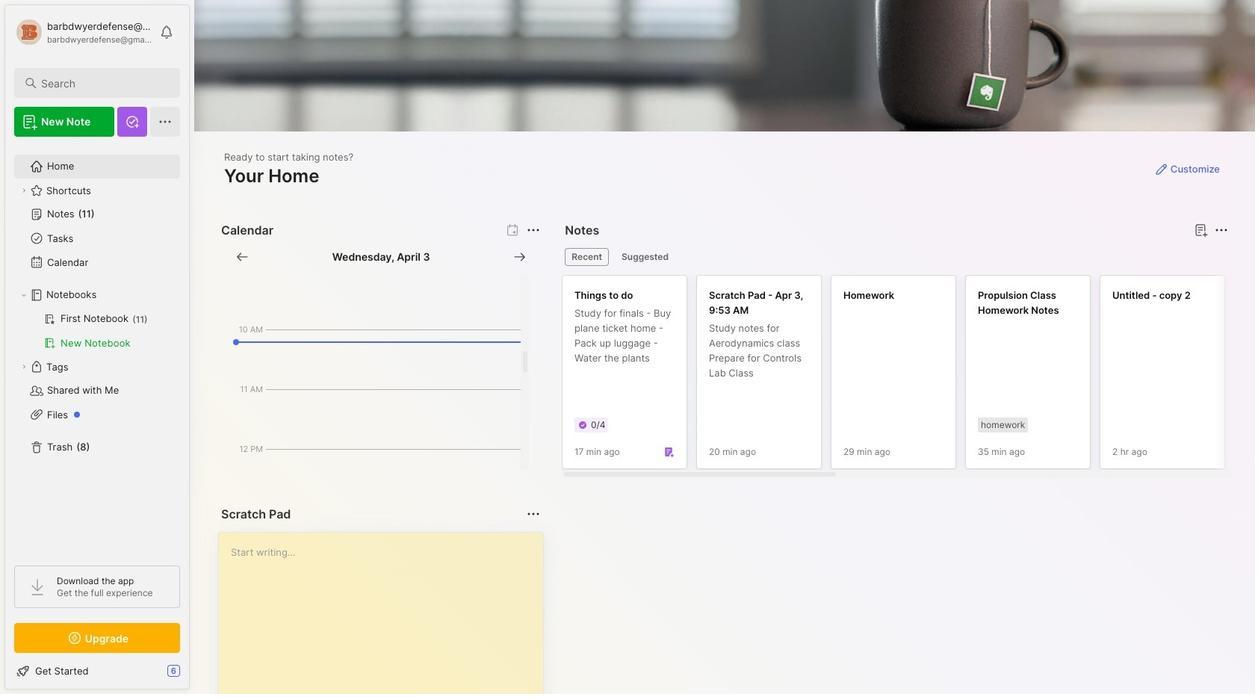 Task type: locate. For each thing, give the bounding box(es) containing it.
click to collapse image
[[189, 667, 200, 685]]

1 vertical spatial more actions image
[[525, 505, 543, 523]]

expand tags image
[[19, 363, 28, 372]]

None search field
[[41, 74, 167, 92]]

expand notebooks image
[[19, 291, 28, 300]]

tree
[[5, 146, 189, 552]]

0 horizontal spatial tab
[[565, 248, 609, 266]]

tab list
[[565, 248, 1227, 266]]

group inside tree
[[14, 307, 179, 355]]

more actions image
[[1213, 221, 1231, 239]]

group
[[14, 307, 179, 355]]

row group
[[562, 275, 1256, 478]]

1 tab from the left
[[565, 248, 609, 266]]

Choose date to view field
[[333, 250, 430, 265]]

more actions image
[[525, 221, 543, 239], [525, 505, 543, 523]]

tab
[[565, 248, 609, 266], [615, 248, 676, 266]]

2 more actions image from the top
[[525, 505, 543, 523]]

0 vertical spatial more actions image
[[525, 221, 543, 239]]

Account field
[[14, 17, 153, 47]]

1 horizontal spatial tab
[[615, 248, 676, 266]]

More actions field
[[524, 220, 544, 241], [1212, 220, 1233, 241], [524, 504, 544, 525]]



Task type: describe. For each thing, give the bounding box(es) containing it.
none search field inside main element
[[41, 74, 167, 92]]

Start writing… text field
[[231, 533, 543, 695]]

tree inside main element
[[5, 146, 189, 552]]

1 more actions image from the top
[[525, 221, 543, 239]]

Search text field
[[41, 76, 167, 90]]

Help and Learning task checklist field
[[5, 659, 189, 683]]

main element
[[0, 0, 194, 695]]

2 tab from the left
[[615, 248, 676, 266]]



Task type: vqa. For each thing, say whether or not it's contained in the screenshot.
Click to collapse image
yes



